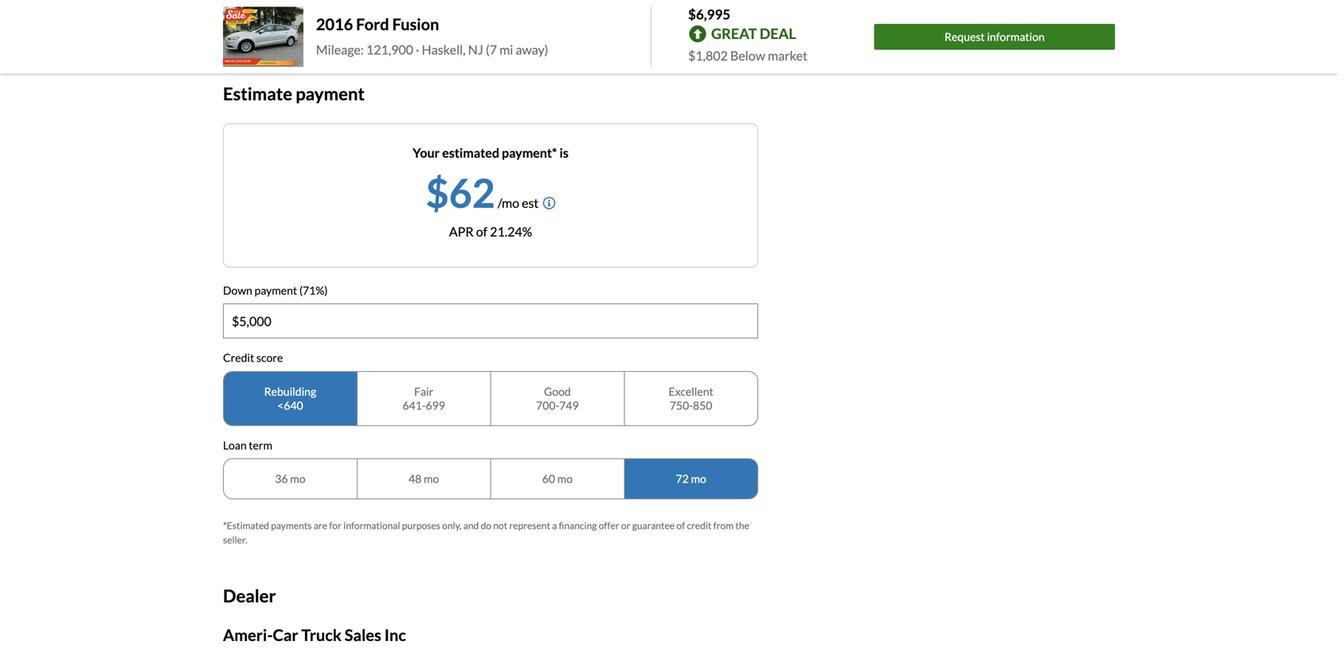 Task type: locate. For each thing, give the bounding box(es) containing it.
great
[[712, 25, 757, 42]]

payment down mileage:
[[296, 83, 365, 104]]

payment left (71%)
[[255, 283, 297, 297]]

mo
[[290, 472, 306, 486], [424, 472, 439, 486], [558, 472, 573, 486], [691, 472, 707, 486]]

deal
[[760, 25, 796, 42]]

749
[[560, 399, 579, 412]]

1 vertical spatial payment
[[255, 283, 297, 297]]

term
[[249, 439, 273, 452]]

and
[[464, 520, 479, 532]]

of left "credit" in the bottom right of the page
[[677, 520, 685, 532]]

1 vertical spatial of
[[677, 520, 685, 532]]

are
[[314, 520, 327, 532]]

fusion
[[392, 15, 439, 34]]

request information
[[945, 30, 1045, 43]]

show
[[223, 27, 254, 43]]

72 mo
[[676, 472, 707, 486]]

of inside the *estimated payments are for informational purposes only, and do not represent a financing offer or guarantee of credit from the seller.
[[677, 520, 685, 532]]

away)
[[516, 42, 549, 57]]

mo right 48
[[424, 472, 439, 486]]

641-
[[403, 399, 426, 412]]

mo right 36 in the left bottom of the page
[[290, 472, 306, 486]]

60
[[542, 472, 555, 486]]

3 mo from the left
[[558, 472, 573, 486]]

of
[[476, 224, 488, 239], [677, 520, 685, 532]]

credit score
[[223, 351, 283, 365]]

payments
[[271, 520, 312, 532]]

(71%)
[[299, 283, 328, 297]]

fair 641-699
[[403, 385, 445, 412]]

mo for 72 mo
[[691, 472, 707, 486]]

ameri-car truck sales inc
[[223, 626, 406, 645]]

mo right 60
[[558, 472, 573, 486]]

do
[[481, 520, 492, 532]]

Down payment (71%) text field
[[224, 304, 758, 338]]

or
[[621, 520, 631, 532]]

loan term
[[223, 439, 273, 452]]

informational
[[343, 520, 400, 532]]

excellent 750-850
[[669, 385, 714, 412]]

the
[[736, 520, 750, 532]]

of right apr
[[476, 224, 488, 239]]

2016
[[316, 15, 353, 34]]

1 mo from the left
[[290, 472, 306, 486]]

estimated
[[442, 145, 500, 160]]

down payment (71%)
[[223, 283, 328, 297]]

mileage:
[[316, 42, 364, 57]]

good
[[544, 385, 571, 398]]

/mo
[[498, 195, 519, 211]]

mo right 72
[[691, 472, 707, 486]]

0 vertical spatial payment
[[296, 83, 365, 104]]

credit
[[687, 520, 712, 532]]

fair
[[414, 385, 434, 398]]

below
[[731, 48, 766, 63]]

haskell,
[[422, 42, 466, 57]]

4 mo from the left
[[691, 472, 707, 486]]

est
[[522, 195, 539, 211]]

offer
[[599, 520, 620, 532]]

$1,802
[[688, 48, 728, 63]]

mo for 60 mo
[[558, 472, 573, 486]]

1 horizontal spatial of
[[677, 520, 685, 532]]

apr
[[449, 224, 474, 239]]

sales
[[345, 626, 381, 645]]

for
[[329, 520, 342, 532]]

48 mo
[[409, 472, 439, 486]]

information
[[987, 30, 1045, 43]]

<640
[[277, 399, 303, 412]]

great deal
[[712, 25, 796, 42]]

0 horizontal spatial of
[[476, 224, 488, 239]]

represent
[[509, 520, 551, 532]]

request information button
[[875, 24, 1115, 50]]

2 mo from the left
[[424, 472, 439, 486]]



Task type: describe. For each thing, give the bounding box(es) containing it.
estimate
[[223, 83, 292, 104]]

payment for down
[[255, 283, 297, 297]]

info circle image
[[543, 197, 556, 209]]

36 mo
[[275, 472, 306, 486]]

good 700-749
[[536, 385, 579, 412]]

your estimated payment* is
[[413, 145, 569, 160]]

ameri-
[[223, 626, 273, 645]]

(7
[[486, 42, 497, 57]]

guarantee
[[632, 520, 675, 532]]

*estimated payments are for informational purposes only, and do not represent a financing offer or guarantee of credit from the seller.
[[223, 520, 750, 546]]

21.24%
[[490, 224, 532, 239]]

$62 /mo est
[[426, 168, 539, 216]]

is
[[560, 145, 569, 160]]

700-
[[536, 399, 560, 412]]

nj
[[468, 42, 484, 57]]

apr of 21.24%
[[449, 224, 532, 239]]

excellent
[[669, 385, 714, 398]]

inc
[[385, 626, 406, 645]]

ford
[[356, 15, 389, 34]]

show price history
[[223, 27, 326, 43]]

$62
[[426, 168, 495, 216]]

ameri-car truck sales inc link
[[223, 626, 406, 645]]

48
[[409, 472, 422, 486]]

rebuilding
[[264, 385, 316, 398]]

72
[[676, 472, 689, 486]]

60 mo
[[542, 472, 573, 486]]

mo for 48 mo
[[424, 472, 439, 486]]

750-
[[670, 399, 693, 412]]

payment for estimate
[[296, 83, 365, 104]]

not
[[493, 520, 508, 532]]

from
[[714, 520, 734, 532]]

score
[[256, 351, 283, 365]]

a
[[552, 520, 557, 532]]

car
[[273, 626, 298, 645]]

your
[[413, 145, 440, 160]]

121,900
[[366, 42, 413, 57]]

mi
[[500, 42, 513, 57]]

payment*
[[502, 145, 557, 160]]

request
[[945, 30, 985, 43]]

only,
[[442, 520, 462, 532]]

*estimated
[[223, 520, 269, 532]]

loan
[[223, 439, 247, 452]]

mo for 36 mo
[[290, 472, 306, 486]]

$1,802 below market
[[688, 48, 808, 63]]

history
[[287, 27, 326, 43]]

dealer
[[223, 586, 276, 606]]

financing
[[559, 520, 597, 532]]

estimate payment
[[223, 83, 365, 104]]

purposes
[[402, 520, 441, 532]]

$6,995
[[688, 6, 731, 22]]

seller.
[[223, 534, 247, 546]]

0 vertical spatial of
[[476, 224, 488, 239]]

down
[[223, 283, 252, 297]]

850
[[693, 399, 713, 412]]

price
[[256, 27, 284, 43]]

market
[[768, 48, 808, 63]]

699
[[426, 399, 445, 412]]

credit
[[223, 351, 254, 365]]

show price history link
[[223, 27, 326, 43]]

36
[[275, 472, 288, 486]]

rebuilding <640
[[264, 385, 316, 412]]

2016 ford fusion image
[[223, 7, 303, 67]]

·
[[416, 42, 419, 57]]

2016 ford fusion mileage: 121,900 · haskell, nj (7 mi away)
[[316, 15, 549, 57]]



Task type: vqa. For each thing, say whether or not it's contained in the screenshot.
the bottom the Driven
no



